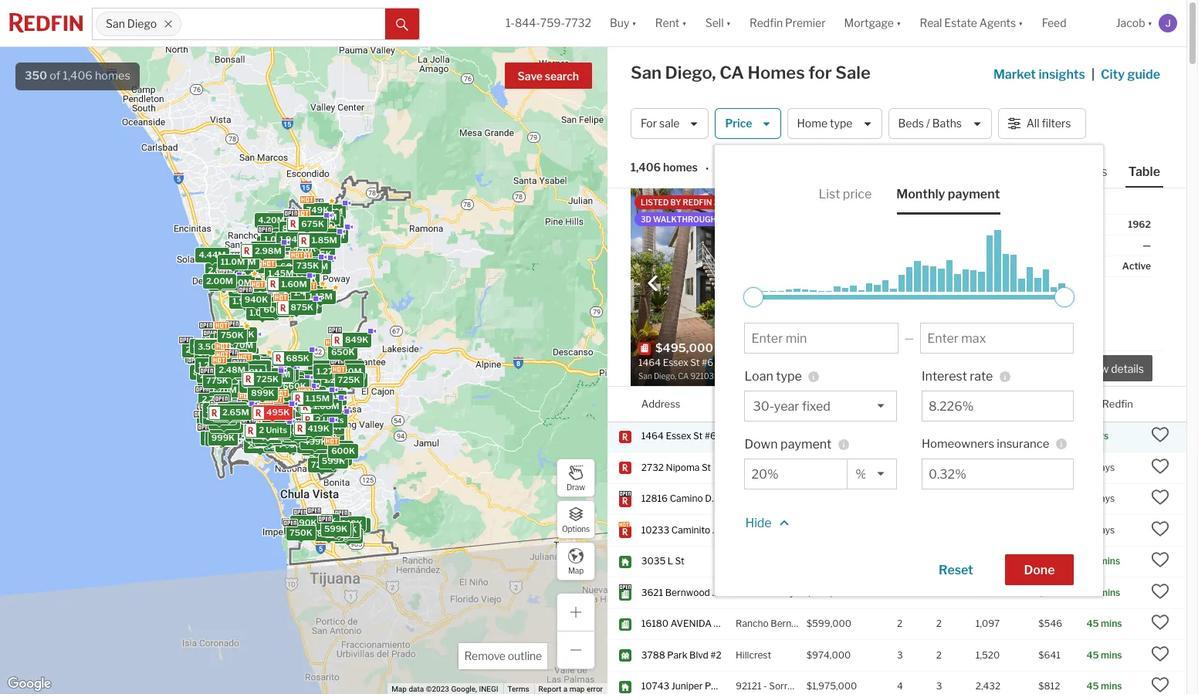 Task type: locate. For each thing, give the bounding box(es) containing it.
5 days for 4
[[1087, 462, 1116, 473]]

$495,000
[[807, 431, 852, 442]]

6 ▾ from the left
[[1148, 17, 1153, 30]]

nipoma
[[666, 462, 700, 473]]

0 vertical spatial 3.35m
[[229, 257, 256, 267]]

days for 4
[[1095, 462, 1116, 473]]

45 mins right $641
[[1087, 650, 1123, 661]]

1 horizontal spatial 4.00m
[[242, 408, 269, 418]]

960k up the 3.45m
[[213, 335, 237, 346]]

1 horizontal spatial   text field
[[929, 467, 1068, 482]]

588 down next button image in the top of the page
[[866, 341, 890, 355]]

$/sq.ft. button
[[1039, 387, 1075, 422]]

0 horizontal spatial 3 units
[[214, 402, 243, 413]]

7 favorite this home image from the top
[[1152, 676, 1170, 694]]

mins right 13 on the right of the page
[[1100, 556, 1121, 567]]

0 horizontal spatial 4.00m
[[200, 419, 227, 430]]

464k
[[258, 433, 282, 444]]

869k
[[292, 296, 316, 307], [295, 421, 319, 432]]

3.30m up the 1.98m
[[232, 284, 259, 295]]

649k
[[258, 433, 281, 444]]

type inside button
[[830, 117, 853, 130]]

3 45 mins from the top
[[1087, 681, 1123, 692]]

$599,000
[[807, 618, 852, 630]]

next button image
[[867, 275, 883, 291]]

baths down interest
[[937, 397, 964, 410]]

3 45 from the top
[[1087, 681, 1100, 692]]

inegi
[[479, 685, 499, 694]]

error
[[587, 685, 603, 694]]

1 5 days from the top
[[1087, 462, 1116, 473]]

0 vertical spatial 3 units
[[214, 402, 243, 413]]

▾ right the rent
[[682, 17, 687, 30]]

899k up the 1.98m
[[214, 275, 237, 286]]

1.25m
[[260, 434, 286, 445]]

499k
[[294, 404, 318, 415], [303, 437, 327, 448]]

redfin left premier
[[750, 17, 783, 30]]

0 vertical spatial 485k
[[253, 432, 277, 443]]

320k
[[265, 408, 288, 418]]

▾ left user photo
[[1148, 17, 1153, 30]]

1 4 from the top
[[898, 462, 904, 473]]

type right home
[[830, 117, 853, 130]]

0 horizontal spatial diego
[[127, 17, 157, 30]]

mins right $641
[[1102, 650, 1123, 661]]

1 vertical spatial 5.50m
[[205, 330, 232, 341]]

395k left 770k
[[287, 526, 311, 537]]

1 horizontal spatial 1.79m
[[296, 291, 321, 302]]

1 vertical spatial 500k
[[226, 406, 250, 417]]

599k
[[301, 232, 325, 243], [209, 378, 233, 389], [290, 418, 313, 428], [256, 426, 279, 436], [281, 441, 305, 451], [322, 456, 345, 466], [324, 524, 347, 535]]

mins for $812
[[1102, 681, 1123, 692]]

3 ▾ from the left
[[726, 17, 731, 30]]

▾ for jacob ▾
[[1148, 17, 1153, 30]]

payment inside monthly payment element
[[948, 187, 1001, 202]]

1 horizontal spatial 1,406
[[631, 161, 661, 174]]

1 horizontal spatial san diego
[[736, 431, 780, 442]]

essex
[[666, 431, 692, 442]]

6.95m
[[198, 346, 225, 357]]

0 vertical spatial 960k
[[213, 335, 237, 346]]

869k down 330k
[[295, 421, 319, 432]]

san diego left remove san diego image
[[106, 17, 157, 30]]

dialog containing list price
[[716, 145, 1104, 596]]

1.10m
[[312, 230, 336, 241], [336, 362, 361, 373], [238, 367, 262, 378], [311, 393, 335, 404], [296, 395, 320, 406]]

san up point
[[736, 431, 753, 442]]

1.70m
[[228, 340, 253, 350], [211, 385, 237, 396], [269, 409, 295, 420], [221, 418, 246, 429]]

0 vertical spatial 650k
[[331, 347, 355, 358]]

terms
[[508, 685, 530, 694]]

3.45m
[[202, 347, 229, 358]]

homeowners
[[922, 437, 995, 451]]

remove
[[465, 650, 506, 663]]

2 horizontal spatial 1.08m
[[313, 401, 339, 412]]

1.60m down 625k on the left of the page
[[281, 279, 307, 289]]

2 ▾ from the left
[[682, 17, 687, 30]]

  text field down homeowners insurance
[[929, 467, 1068, 482]]

1 vertical spatial diego
[[755, 431, 780, 442]]

sorrento
[[769, 681, 808, 692]]

estate
[[945, 17, 978, 30]]

venusto
[[714, 618, 759, 630]]

500k up 3.70m
[[226, 406, 250, 417]]

5 ▾ from the left
[[1019, 17, 1024, 30]]

park left blvd
[[668, 650, 688, 661]]

1 horizontal spatial 3 units
[[253, 433, 281, 444]]

carmel
[[736, 587, 767, 599]]

redfin right on at the bottom right of the page
[[1103, 397, 1134, 410]]

beds for beds
[[898, 397, 922, 410]]

4 favorite this home image from the top
[[1152, 551, 1170, 570]]

1 vertical spatial 1,406
[[631, 161, 661, 174]]

  text field
[[752, 467, 841, 482], [929, 467, 1068, 482]]

949k up the 312k
[[275, 424, 299, 435]]

days down hrs
[[1095, 462, 1116, 473]]

500k down 996k
[[289, 262, 313, 273]]

sell
[[706, 17, 724, 30]]

0 horizontal spatial 490k
[[256, 430, 279, 441]]

45 right $641
[[1087, 650, 1100, 661]]

0 vertical spatial 1.15m
[[235, 358, 259, 369]]

2 favorite this home image from the top
[[1152, 457, 1170, 476]]

park right 'juniper'
[[705, 681, 725, 692]]

0 vertical spatial payment
[[948, 187, 1001, 202]]

days right 6
[[1095, 524, 1116, 536]]

price inside button
[[726, 117, 753, 130]]

2 5 days from the top
[[1087, 493, 1116, 505]]

1.53m
[[231, 376, 256, 386]]

0 vertical spatial type
[[830, 117, 853, 130]]

1 vertical spatial payment
[[781, 437, 832, 452]]

1 vertical spatial redfin
[[1103, 397, 1134, 410]]

$842 down $/sq.ft. button
[[1039, 431, 1063, 442]]

16180
[[642, 618, 669, 630]]

google,
[[451, 685, 477, 694]]

30-
[[753, 399, 775, 414]]

2 vertical spatial 45 mins
[[1087, 681, 1123, 692]]

▾ inside mortgage ▾ dropdown button
[[897, 17, 902, 30]]

845k down the 765k
[[317, 528, 340, 539]]

1 vertical spatial type
[[776, 369, 802, 384]]

diego left remove san diego image
[[127, 17, 157, 30]]

mins down the 15 mins
[[1102, 618, 1123, 630]]

beds inside button
[[899, 117, 925, 130]]

0 vertical spatial 5.50m
[[260, 238, 287, 249]]

0 vertical spatial 1.79m
[[296, 291, 321, 302]]

425k down 669k
[[300, 424, 323, 435]]

425k up 1.99m
[[282, 384, 305, 395]]

899k down 350k
[[251, 388, 274, 399]]

1 vertical spatial price button
[[807, 387, 831, 422]]

Enter max text field
[[928, 331, 1068, 346]]

1,406 up listed
[[631, 161, 661, 174]]

▾ inside buy ▾ dropdown button
[[632, 17, 637, 30]]

400k up 660k
[[272, 368, 295, 379]]

1 vertical spatial 5 days
[[1087, 493, 1116, 505]]

dialog
[[716, 145, 1104, 596]]

620k up '299k'
[[272, 396, 295, 407]]

45 mins right "$812"
[[1087, 681, 1123, 692]]

1 horizontal spatial 5.50m
[[260, 238, 287, 249]]

16180 avenida venusto #38
[[642, 618, 778, 630]]

hrs
[[721, 198, 737, 207]]

1 vertical spatial 620k
[[272, 396, 295, 407]]

$324/month
[[956, 260, 1012, 272]]

0 vertical spatial 588
[[866, 341, 890, 355]]

749k
[[306, 204, 329, 215], [211, 375, 234, 386], [308, 404, 330, 415], [262, 425, 285, 436], [257, 426, 280, 436], [278, 440, 301, 450]]

395k up 350k
[[247, 359, 270, 370]]

jacob ▾
[[1117, 17, 1153, 30]]

  text field
[[929, 399, 1068, 414]]

660k
[[282, 381, 306, 391]]

▾ inside sell ▾ dropdown button
[[726, 17, 731, 30]]

639
[[976, 587, 994, 599]]

san left remove san diego image
[[106, 17, 125, 30]]

600k
[[263, 304, 287, 315], [256, 424, 280, 435], [286, 429, 310, 440], [331, 446, 355, 457]]

$641
[[1039, 650, 1061, 661]]

0 horizontal spatial 1.08m
[[231, 372, 257, 383]]

for
[[809, 63, 832, 83]]

1 vertical spatial 550k
[[343, 520, 367, 531]]

data
[[409, 685, 424, 694]]

ca
[[720, 63, 745, 83]]

1 horizontal spatial 445k
[[284, 381, 308, 392]]

45 down 15
[[1087, 618, 1100, 630]]

▾ right sell
[[726, 17, 731, 30]]

1-844-759-7732 link
[[506, 17, 592, 30]]

1 favorite this home image from the top
[[1152, 426, 1170, 444]]

map region
[[0, 0, 713, 694]]

3.30m
[[234, 260, 261, 271], [232, 284, 259, 295]]

1 vertical spatial 700k
[[280, 426, 303, 437]]

1 horizontal spatial 960k
[[305, 443, 328, 454]]

5 days up 6 days
[[1087, 493, 1116, 505]]

photos button
[[1064, 164, 1126, 186]]

6 favorite this home image from the top
[[1152, 614, 1170, 632]]

485k
[[253, 432, 277, 443], [293, 517, 316, 528]]

1 vertical spatial 400k
[[272, 368, 295, 379]]

10233 caminito surabaya link
[[642, 524, 753, 537]]

1.13m down 1.31m at left
[[308, 291, 332, 302]]

555k
[[265, 294, 289, 305]]

san left diego,
[[631, 63, 662, 83]]

buy ▾ button
[[601, 0, 646, 46]]

3 inside listed by redfin 3 hrs ago 3d walkthrough
[[714, 198, 719, 207]]

1.18m
[[306, 404, 330, 415]]

point
[[736, 462, 759, 473]]

45 mins for $641
[[1087, 650, 1123, 661]]

750k
[[282, 288, 305, 299], [220, 330, 243, 341], [273, 434, 296, 445], [289, 528, 312, 538]]

1.09m down 920k
[[249, 307, 275, 318]]

620k
[[244, 361, 268, 372], [272, 396, 295, 407]]

1.13m right 685k
[[311, 362, 335, 373]]

2.30m
[[318, 230, 345, 241]]

3.35m up 589k at the left of page
[[229, 257, 256, 267]]

0 vertical spatial days
[[1095, 462, 1116, 473]]

favorite this home image for $589,000
[[1152, 582, 1170, 601]]

2 vertical spatial st
[[676, 556, 685, 567]]

submit search image
[[396, 18, 409, 31]]

beds left baths button
[[898, 397, 922, 410]]

beds left /
[[899, 117, 925, 130]]

419k
[[307, 423, 329, 434]]

550k right 770k
[[343, 520, 367, 531]]

0 vertical spatial 480k
[[305, 399, 329, 410]]

all filters button
[[998, 108, 1087, 139]]

#2
[[711, 650, 722, 661]]

5 favorite this home image from the top
[[1152, 582, 1170, 601]]

845k down 685k
[[268, 370, 292, 381]]

1.30m
[[274, 411, 300, 422], [248, 427, 274, 438], [248, 428, 273, 439]]

1 vertical spatial 845k
[[317, 528, 340, 539]]

type for home type
[[830, 117, 853, 130]]

1 vertical spatial st
[[702, 462, 711, 473]]

1 45 from the top
[[1087, 618, 1100, 630]]

heading
[[639, 341, 764, 382]]

489k
[[258, 432, 282, 443]]

0 horizontal spatial 899k
[[214, 275, 237, 286]]

1 horizontal spatial 650k
[[331, 347, 355, 358]]

4 ▾ from the left
[[897, 17, 902, 30]]

949k up 1.99m
[[277, 377, 301, 388]]

960k down the '479k'
[[305, 443, 328, 454]]

park inside "link"
[[705, 681, 725, 692]]

▾ inside rent ▾ dropdown button
[[682, 17, 687, 30]]

price down ca
[[726, 117, 753, 130]]

homes right of
[[95, 69, 130, 83]]

550k
[[306, 429, 330, 440], [343, 520, 367, 531]]

payment up $2,649,000
[[781, 437, 832, 452]]

0 vertical spatial 429k
[[283, 400, 306, 411]]

map inside map button
[[568, 566, 584, 575]]

1 vertical spatial 849k
[[345, 335, 368, 345]]

all
[[1027, 117, 1040, 130]]

3.35m down 3.70m
[[208, 433, 235, 444]]

589k
[[213, 268, 236, 279]]

900k
[[261, 377, 285, 387]]

1 vertical spatial 650k
[[275, 433, 299, 444]]

rent
[[656, 17, 680, 30]]

map left data on the left bottom
[[392, 685, 407, 694]]

925k down 419k
[[305, 434, 328, 445]]

1 horizontal spatial 485k
[[293, 517, 316, 528]]

4 right $1,975,000
[[898, 681, 904, 692]]

1 vertical spatial 4.00m
[[200, 419, 227, 430]]

3621
[[642, 587, 664, 599]]

diego down 30-
[[755, 431, 780, 442]]

baths inside button
[[933, 117, 962, 130]]

1 ▾ from the left
[[632, 17, 637, 30]]

0 horizontal spatial 550k
[[306, 429, 330, 440]]

620k up 350k
[[244, 361, 268, 372]]

baths right /
[[933, 117, 962, 130]]

150k
[[328, 525, 350, 536]]

1 vertical spatial 425k
[[300, 424, 323, 435]]

1 horizontal spatial 1.08m
[[277, 288, 303, 299]]

rent ▾ button
[[646, 0, 697, 46]]

price button right year
[[807, 387, 831, 422]]

5 days down hrs
[[1087, 462, 1116, 473]]

3
[[714, 198, 719, 207], [979, 239, 985, 251], [214, 402, 220, 413], [1087, 431, 1093, 442], [253, 433, 258, 444], [937, 462, 943, 473], [898, 650, 903, 661], [937, 681, 943, 692]]

0 horizontal spatial 1.79m
[[247, 401, 272, 412]]

1.07m
[[311, 211, 337, 222]]

redfin inside button
[[1103, 397, 1134, 410]]

0 vertical spatial 4
[[898, 462, 904, 473]]

2 days from the top
[[1095, 493, 1116, 505]]

869k right 555k
[[292, 296, 316, 307]]

940k right 349k
[[340, 374, 364, 385]]

— up beds button
[[905, 332, 915, 345]]

mins for $546
[[1102, 618, 1123, 630]]

1 days from the top
[[1095, 462, 1116, 473]]

map down options
[[568, 566, 584, 575]]

favorite this home image
[[1152, 426, 1170, 444], [1152, 457, 1170, 476], [1152, 488, 1170, 507], [1152, 551, 1170, 570], [1152, 582, 1170, 601], [1152, 614, 1170, 632], [1152, 676, 1170, 694]]

0 vertical spatial 45 mins
[[1087, 618, 1123, 630]]

mins right 15
[[1100, 587, 1121, 599]]

1 horizontal spatial 940k
[[340, 374, 364, 385]]

2 45 mins from the top
[[1087, 650, 1123, 661]]

price button down the san diego, ca homes for sale
[[716, 108, 781, 139]]

type right the loan on the bottom right of the page
[[776, 369, 802, 384]]

favorite this home image for $1,975,000
[[1152, 676, 1170, 694]]

favorite this home image for $2,649,000
[[1152, 457, 1170, 476]]

mins right "$812"
[[1102, 681, 1123, 692]]

1,406 homes •
[[631, 161, 709, 175]]

4.00m
[[242, 408, 269, 418], [200, 419, 227, 430]]

san diego, ca homes for sale
[[631, 63, 871, 83]]

2 4 from the top
[[898, 681, 904, 692]]

st left #6
[[694, 431, 703, 442]]

1 horizontal spatial park
[[705, 681, 725, 692]]

330k
[[296, 408, 319, 419]]

588 down the sq.ft. button
[[976, 431, 995, 442]]

1464 essex st #6
[[642, 431, 717, 442]]

feed button
[[1033, 0, 1107, 46]]

0 horizontal spatial type
[[776, 369, 802, 384]]

0 horizontal spatial 445k
[[255, 370, 278, 381]]

0 vertical spatial 1.08m
[[277, 288, 303, 299]]

735k down 996k
[[296, 260, 319, 271]]

0 horizontal spatial homes
[[95, 69, 130, 83]]

0 horizontal spatial 1,406
[[63, 69, 93, 83]]

0 horizontal spatial 960k
[[213, 335, 237, 346]]

0 horizontal spatial —
[[905, 332, 915, 345]]

1.09m up 2.98m
[[264, 234, 290, 245]]

45 mins down the 15 mins
[[1087, 618, 1123, 630]]

0 horizontal spatial 940k
[[244, 295, 268, 305]]

1.90m up 990k
[[218, 334, 244, 345]]

0 horizontal spatial price
[[726, 117, 753, 130]]

0 vertical spatial 500k
[[289, 262, 313, 273]]

2 45 from the top
[[1087, 650, 1100, 661]]

0 vertical spatial 1.13m
[[308, 291, 332, 302]]

1 horizontal spatial diego
[[755, 431, 780, 442]]

price right year
[[807, 397, 831, 410]]

0 vertical spatial 1,406
[[63, 69, 93, 83]]

4 right % on the right of the page
[[898, 462, 904, 473]]

1,406 right of
[[63, 69, 93, 83]]

799k
[[294, 274, 317, 284], [231, 329, 254, 340], [283, 353, 306, 364], [242, 362, 265, 373], [254, 403, 277, 414], [299, 517, 322, 528]]

$546
[[1039, 618, 1063, 630]]

645k
[[242, 392, 265, 403]]

1 vertical spatial 995k
[[277, 439, 301, 450]]

5 days for 5
[[1087, 493, 1116, 505]]

remove outline button
[[459, 643, 548, 670]]

mins
[[1100, 556, 1121, 567], [1100, 587, 1121, 599], [1102, 618, 1123, 630], [1102, 650, 1123, 661], [1102, 681, 1123, 692]]

1 45 mins from the top
[[1087, 618, 1123, 630]]

terms link
[[508, 685, 530, 694]]

350k
[[243, 376, 266, 387]]

940k down 325k
[[244, 295, 268, 305]]

0 vertical spatial homes
[[95, 69, 130, 83]]

400k down 625k on the left of the page
[[265, 294, 289, 305]]

15 mins
[[1087, 587, 1121, 599]]

2 vertical spatial 45
[[1087, 681, 1100, 692]]

11.0m
[[220, 257, 245, 267], [205, 351, 229, 362]]

▾ right mortgage
[[897, 17, 902, 30]]

3788
[[642, 650, 666, 661]]

st right nipoma
[[702, 462, 711, 473]]

1.60m up 1.88m
[[206, 405, 232, 416]]

0 vertical spatial 45
[[1087, 618, 1100, 630]]

▾ right the "agents"
[[1019, 17, 1024, 30]]

▾ for sell ▾
[[726, 17, 731, 30]]

798k
[[220, 328, 243, 339]]

2 vertical spatial san
[[736, 431, 753, 442]]

st right l
[[676, 556, 685, 567]]

$842 up hours
[[988, 219, 1012, 230]]

favorite this home image
[[908, 359, 927, 378], [1152, 520, 1170, 538], [1152, 645, 1170, 663]]

list price element
[[819, 175, 872, 215]]

home
[[798, 117, 828, 130]]

45 right "$812"
[[1087, 681, 1100, 692]]

  text field down down payment
[[752, 467, 841, 482]]

1 vertical spatial map
[[392, 685, 407, 694]]

beds for beds / baths
[[899, 117, 925, 130]]

None search field
[[182, 8, 385, 39]]



Task type: describe. For each thing, give the bounding box(es) containing it.
real estate agents ▾ button
[[911, 0, 1033, 46]]

0 vertical spatial 675k
[[301, 218, 324, 229]]

697k
[[224, 331, 247, 342]]

469k
[[242, 395, 266, 405]]

monthly payment
[[897, 187, 1001, 202]]

1 vertical spatial 940k
[[340, 374, 364, 385]]

#6
[[705, 431, 717, 442]]

2 vertical spatial 2.50m
[[250, 430, 277, 441]]

type for loan type
[[776, 369, 802, 384]]

monthly payment element
[[897, 175, 1001, 215]]

5 for 4
[[1087, 462, 1093, 473]]

1 vertical spatial 480k
[[251, 425, 275, 436]]

1 horizontal spatial —
[[1143, 239, 1152, 251]]

2.20m
[[200, 370, 226, 381]]

scripps ranch
[[736, 524, 798, 536]]

options button
[[557, 501, 596, 539]]

▾ for rent ▾
[[682, 17, 687, 30]]

payment for down payment
[[781, 437, 832, 452]]

st for nipoma
[[702, 462, 711, 473]]

#108
[[723, 587, 746, 599]]

avenida
[[671, 618, 712, 630]]

2 horizontal spatial 675k
[[337, 530, 360, 541]]

1 horizontal spatial 480k
[[305, 399, 329, 410]]

3035
[[642, 556, 666, 567]]

0 vertical spatial 849k
[[273, 298, 297, 308]]

location button
[[736, 387, 777, 422]]

1 horizontal spatial 830k
[[263, 372, 286, 383]]

1.60m down 2.98m
[[274, 261, 300, 272]]

/
[[927, 117, 931, 130]]

1 horizontal spatial 899k
[[251, 388, 274, 399]]

location
[[736, 397, 777, 410]]

470k
[[243, 356, 266, 367]]

2 vertical spatial 1.08m
[[313, 401, 339, 412]]

hide button
[[745, 505, 794, 536]]

st for l
[[676, 556, 685, 567]]

37.5m
[[197, 348, 224, 359]]

1.90m down 2.20m at the bottom
[[201, 385, 227, 396]]

1,097
[[976, 618, 1001, 630]]

0 vertical spatial 499k
[[294, 404, 318, 415]]

0 horizontal spatial 650k
[[275, 433, 299, 444]]

925k down 695k
[[309, 249, 332, 260]]

loan type
[[745, 369, 802, 384]]

rent ▾
[[656, 17, 687, 30]]

mins for $922
[[1100, 587, 1121, 599]]

on
[[1087, 397, 1101, 410]]

photo of 1464 essex st #6, san diego, ca 92103 image
[[631, 188, 898, 386]]

1 vertical spatial favorite this home image
[[1152, 520, 1170, 538]]

979k
[[304, 222, 327, 232]]

0 horizontal spatial 5.50m
[[205, 330, 232, 341]]

favorite this home image for $599,000
[[1152, 614, 1170, 632]]

3d
[[641, 215, 652, 224]]

0 vertical spatial 475k
[[291, 376, 314, 387]]

0 vertical spatial diego
[[127, 17, 157, 30]]

status
[[1050, 260, 1078, 272]]

0 vertical spatial favorite this home image
[[908, 359, 927, 378]]

1 vertical spatial price
[[807, 397, 831, 410]]

home type button
[[788, 108, 883, 139]]

1 vertical spatial 735k
[[319, 434, 341, 445]]

0 vertical spatial 995k
[[299, 398, 323, 409]]

down payment
[[745, 437, 832, 452]]

rent ▾ button
[[656, 0, 687, 46]]

▾ for buy ▾
[[632, 17, 637, 30]]

1 vertical spatial 395k
[[287, 526, 311, 537]]

1 vertical spatial —
[[905, 332, 915, 345]]

google image
[[4, 674, 55, 694]]

st for essex
[[694, 431, 703, 442]]

1 horizontal spatial 490k
[[293, 517, 317, 528]]

view details link
[[1076, 354, 1153, 382]]

3 days from the top
[[1095, 524, 1116, 536]]

0 vertical spatial 400k
[[265, 294, 289, 305]]

favorite button image
[[867, 192, 894, 219]]

92121 - sorrento $1,975,000
[[736, 681, 858, 692]]

1 vertical spatial 3 units
[[253, 433, 281, 444]]

45 for $641
[[1087, 650, 1100, 661]]

1 vertical spatial 3.35m
[[208, 433, 235, 444]]

map for map
[[568, 566, 584, 575]]

0 vertical spatial 700k
[[317, 217, 341, 228]]

0 vertical spatial 425k
[[282, 384, 305, 395]]

12816
[[642, 493, 668, 505]]

1 horizontal spatial 588
[[976, 431, 995, 442]]

▾ inside real estate agents ▾ link
[[1019, 17, 1024, 30]]

-
[[764, 681, 768, 692]]

0 horizontal spatial 675k
[[249, 426, 272, 436]]

for sale
[[641, 117, 680, 130]]

loma
[[761, 462, 785, 473]]

0 vertical spatial 735k
[[296, 260, 319, 271]]

0 vertical spatial 575k
[[248, 394, 270, 405]]

3 favorite this home image from the top
[[1152, 488, 1170, 507]]

1.60m up 810k
[[275, 395, 301, 406]]

x-out this home image
[[939, 359, 958, 378]]

1 vertical spatial baths
[[937, 397, 964, 410]]

buy
[[610, 17, 630, 30]]

caminito
[[672, 524, 711, 536]]

0 vertical spatial 2.60m
[[316, 392, 343, 403]]

8.57m
[[193, 367, 219, 378]]

1 vertical spatial 475k
[[275, 404, 298, 415]]

1 horizontal spatial 550k
[[343, 520, 367, 531]]

290k
[[293, 422, 316, 432]]

13 mins
[[1087, 556, 1121, 567]]

10233
[[642, 524, 670, 536]]

925k up 669k
[[313, 395, 336, 406]]

0 horizontal spatial 495k
[[214, 404, 238, 415]]

#38
[[761, 618, 778, 630]]

mortgage ▾
[[845, 17, 902, 30]]

389k
[[297, 402, 320, 413]]

1 vertical spatial 1.03m
[[293, 300, 319, 311]]

view details
[[1085, 363, 1145, 376]]

0 horizontal spatial 2.60m
[[255, 432, 282, 443]]

0 vertical spatial san diego
[[106, 17, 157, 30]]

0 vertical spatial 869k
[[292, 296, 316, 307]]

beds button
[[898, 387, 922, 422]]

payment for monthly payment
[[948, 187, 1001, 202]]

0 horizontal spatial price button
[[716, 108, 781, 139]]

1 vertical spatial 2.50m
[[203, 411, 230, 422]]

350 of 1,406 homes
[[25, 69, 130, 83]]

2 vertical spatial 700k
[[327, 443, 350, 453]]

rate
[[970, 369, 994, 384]]

map data ©2023 google, inegi
[[392, 685, 499, 694]]

redfin inside button
[[750, 17, 783, 30]]

4 for $1,975,000
[[898, 681, 904, 692]]

previous button image
[[646, 275, 661, 291]]

1 vertical spatial 869k
[[295, 421, 319, 432]]

monthly
[[897, 187, 946, 202]]

1 vertical spatial 429k
[[299, 424, 322, 435]]

949k up 950k
[[265, 378, 288, 389]]

669k
[[300, 411, 323, 422]]

45 for $546
[[1087, 618, 1100, 630]]

1 vertical spatial $842
[[1039, 431, 1063, 442]]

days for 5
[[1095, 493, 1116, 505]]

898k
[[282, 224, 305, 234]]

Enter min text field
[[752, 331, 892, 346]]

1 vertical spatial 1.05m
[[259, 403, 284, 414]]

1,406 inside '1,406 homes •'
[[631, 161, 661, 174]]

3 hrs
[[1087, 431, 1109, 442]]

favorite button checkbox
[[867, 192, 894, 219]]

45 mins for $812
[[1087, 681, 1123, 692]]

1 horizontal spatial 1.15m
[[267, 406, 291, 417]]

2 vertical spatial 849k
[[267, 439, 290, 450]]

2 horizontal spatial san
[[736, 431, 753, 442]]

1 horizontal spatial 495k
[[266, 407, 289, 418]]

0 vertical spatial 845k
[[268, 370, 292, 381]]

2.79m
[[261, 400, 287, 411]]

walkthrough
[[654, 215, 717, 224]]

0 horizontal spatial 395k
[[247, 359, 270, 370]]

2   text field from the left
[[929, 467, 1068, 482]]

5 for 5
[[1087, 493, 1093, 505]]

1 horizontal spatial 500k
[[289, 262, 313, 273]]

3621 bernwood pl #108
[[642, 587, 746, 599]]

12816 camino del valle
[[642, 493, 743, 505]]

2.98m
[[255, 245, 281, 256]]

user photo image
[[1159, 14, 1178, 32]]

market insights | city guide
[[994, 67, 1161, 82]]

0 vertical spatial san
[[106, 17, 125, 30]]

930k
[[251, 432, 275, 443]]

45 for $812
[[1087, 681, 1100, 692]]

1 vertical spatial 1.09m
[[249, 307, 275, 318]]

1 vertical spatial 960k
[[305, 443, 328, 454]]

2.10m
[[248, 426, 273, 437]]

sale
[[836, 63, 871, 83]]

625k
[[276, 268, 299, 279]]

925k down 625k on the left of the page
[[272, 293, 295, 304]]

2.95m
[[249, 247, 275, 258]]

1 horizontal spatial 845k
[[317, 528, 340, 539]]

favorite this home image for $495,000
[[1152, 426, 1170, 444]]

price
[[843, 187, 872, 202]]

remove outline
[[465, 650, 542, 663]]

0 vertical spatial park
[[668, 650, 688, 661]]

1 vertical spatial 939k
[[300, 440, 323, 451]]

299k
[[265, 408, 288, 418]]

4 for $2,649,000
[[898, 462, 904, 473]]

1 horizontal spatial price button
[[807, 387, 831, 422]]

interest rate
[[922, 369, 994, 384]]

1 vertical spatial 1.13m
[[311, 362, 335, 373]]

homes inside '1,406 homes •'
[[663, 161, 698, 174]]

0 vertical spatial 1.09m
[[264, 234, 290, 245]]

buy ▾ button
[[610, 0, 637, 46]]

2 vertical spatial 1.03m
[[231, 357, 257, 368]]

2 vertical spatial favorite this home image
[[1152, 645, 1170, 663]]

1,052
[[976, 556, 1000, 567]]

remove san diego image
[[164, 19, 173, 29]]

beds / baths
[[899, 117, 962, 130]]

0 vertical spatial 1.03m
[[271, 225, 297, 236]]

0 vertical spatial 850k
[[302, 218, 325, 229]]

done
[[1025, 563, 1056, 578]]

$713
[[1039, 556, 1061, 567]]

1.49m
[[294, 288, 319, 298]]

92121
[[736, 681, 762, 692]]

map for map data ©2023 google, inegi
[[392, 685, 407, 694]]

1 vertical spatial 850k
[[290, 404, 314, 415]]

home type
[[798, 117, 853, 130]]

770k
[[314, 526, 336, 536]]

camino
[[670, 493, 703, 505]]

mins for $641
[[1102, 650, 1123, 661]]

search
[[545, 70, 579, 83]]

1.27m
[[316, 366, 341, 377]]

$2,649,000
[[807, 462, 859, 473]]

45 mins for $546
[[1087, 618, 1123, 630]]

1 vertical spatial 1.79m
[[247, 401, 272, 412]]

1.90m up "389k"
[[296, 388, 322, 399]]

0 vertical spatial 490k
[[256, 430, 279, 441]]

minimum price slider
[[744, 287, 764, 307]]

maximum price slider
[[1056, 287, 1076, 307]]

$1,975,000
[[807, 681, 858, 692]]

address button
[[642, 387, 681, 422]]

10743 juniper park link
[[642, 681, 725, 694]]

0 vertical spatial 2.50m
[[263, 369, 290, 380]]

▾ for mortgage ▾
[[897, 17, 902, 30]]

1   text field from the left
[[752, 467, 841, 482]]

1 vertical spatial san
[[631, 63, 662, 83]]

1 vertical spatial 1.08m
[[231, 372, 257, 383]]

view
[[1085, 363, 1109, 376]]

12816 camino del valle link
[[642, 493, 743, 506]]

l
[[668, 556, 674, 567]]

draw
[[567, 482, 586, 492]]

1 vertical spatial 3.30m
[[232, 284, 259, 295]]

1 vertical spatial 11.0m
[[205, 351, 229, 362]]

1.31m
[[304, 261, 328, 272]]

3.70m
[[213, 420, 240, 431]]

0 horizontal spatial 588
[[866, 341, 890, 355]]

3788 park blvd #2
[[642, 650, 722, 661]]

0 horizontal spatial 830k
[[200, 374, 224, 385]]

0 vertical spatial $842
[[988, 219, 1012, 230]]



Task type: vqa. For each thing, say whether or not it's contained in the screenshot.


